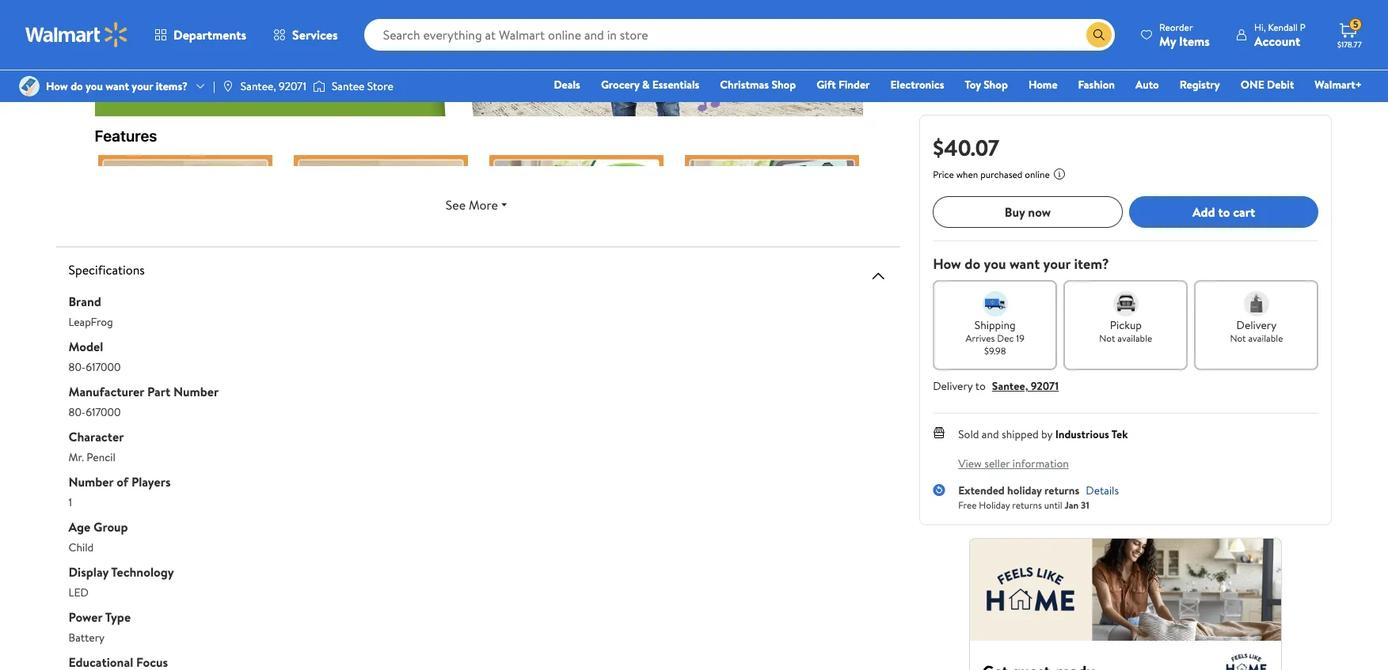 Task type: vqa. For each thing, say whether or not it's contained in the screenshot.
bottom Had
no



Task type: describe. For each thing, give the bounding box(es) containing it.
delivery for to
[[933, 379, 973, 394]]

$9.98
[[985, 345, 1006, 358]]

see more button
[[69, 189, 888, 221]]

p
[[1301, 20, 1306, 34]]

Walmart Site-Wide search field
[[364, 19, 1115, 51]]

character
[[69, 429, 124, 446]]

details
[[1086, 483, 1119, 499]]

home link
[[1022, 76, 1065, 93]]

specifications
[[69, 261, 145, 279]]

one debit
[[1241, 77, 1295, 93]]

cart
[[1233, 203, 1256, 221]]

2 617000 from the top
[[86, 405, 121, 421]]

led
[[69, 585, 89, 601]]

pencil
[[87, 450, 116, 466]]

gift
[[817, 77, 836, 93]]

deals
[[554, 77, 581, 93]]

 image for santee, 92071
[[222, 80, 234, 93]]

search icon image
[[1093, 29, 1106, 41]]

how do you want your item?
[[933, 254, 1110, 274]]

legal information image
[[1053, 168, 1066, 181]]

price when purchased online
[[933, 168, 1050, 181]]

fashion link
[[1071, 76, 1122, 93]]

how for how do you want your items?
[[46, 78, 68, 94]]

registry
[[1180, 77, 1220, 93]]

christmas
[[720, 77, 769, 93]]

grocery
[[601, 77, 640, 93]]

display
[[69, 564, 109, 581]]

 image for santee store
[[313, 78, 325, 94]]

intent image for delivery image
[[1244, 291, 1270, 317]]

1 vertical spatial 92071
[[1031, 379, 1059, 394]]

extended
[[959, 483, 1005, 499]]

electronics
[[891, 77, 945, 93]]

5 $178.77
[[1338, 18, 1362, 50]]

of
[[117, 474, 128, 491]]

one debit link
[[1234, 76, 1302, 93]]

departments
[[173, 26, 246, 44]]

available for delivery
[[1249, 332, 1284, 345]]

information
[[1013, 456, 1069, 472]]

until
[[1045, 499, 1063, 512]]

details button
[[1086, 483, 1119, 499]]

toy
[[965, 77, 981, 93]]

shipping
[[975, 318, 1016, 333]]

view seller information link
[[959, 456, 1069, 472]]

industrious
[[1056, 427, 1110, 443]]

how do you want your items?
[[46, 78, 188, 94]]

reorder my items
[[1160, 20, 1210, 50]]

age
[[69, 519, 90, 536]]

child
[[69, 540, 94, 556]]

1 80- from the top
[[69, 360, 86, 375]]

your for items?
[[132, 78, 153, 94]]

view seller information
[[959, 456, 1069, 472]]

how for how do you want your item?
[[933, 254, 962, 274]]

delivery to santee, 92071
[[933, 379, 1059, 394]]

online
[[1025, 168, 1050, 181]]

to for delivery
[[976, 379, 986, 394]]

toy shop
[[965, 77, 1008, 93]]

store
[[367, 78, 393, 94]]

walmart+
[[1315, 77, 1362, 93]]

account
[[1255, 32, 1301, 50]]

services button
[[260, 16, 351, 54]]

items
[[1179, 32, 1210, 50]]

|
[[213, 78, 215, 94]]

want for items?
[[106, 78, 129, 94]]

services
[[292, 26, 338, 44]]

$178.77
[[1338, 39, 1362, 50]]

kendall
[[1268, 20, 1298, 34]]

item?
[[1074, 254, 1110, 274]]

your for item?
[[1044, 254, 1071, 274]]

type
[[105, 609, 131, 627]]

santee, 92071
[[241, 78, 306, 94]]

see more
[[446, 196, 498, 214]]

buy now button
[[933, 196, 1123, 228]]

grocery & essentials link
[[594, 76, 707, 93]]

departments button
[[141, 16, 260, 54]]

1 617000 from the top
[[86, 360, 121, 375]]

walmart+ link
[[1308, 76, 1370, 93]]

pickup not available
[[1100, 318, 1153, 345]]

shop for toy shop
[[984, 77, 1008, 93]]

home
[[1029, 77, 1058, 93]]

shop for christmas shop
[[772, 77, 796, 93]]

toy shop link
[[958, 76, 1015, 93]]

gift finder link
[[810, 76, 877, 93]]

19
[[1017, 332, 1025, 345]]

5
[[1354, 18, 1359, 31]]

view
[[959, 456, 982, 472]]



Task type: locate. For each thing, give the bounding box(es) containing it.
jan
[[1065, 499, 1079, 512]]

not inside delivery not available
[[1230, 332, 1246, 345]]

not down intent image for delivery
[[1230, 332, 1246, 345]]

delivery down intent image for delivery
[[1237, 318, 1277, 333]]

delivery inside delivery not available
[[1237, 318, 1277, 333]]

1 horizontal spatial shop
[[984, 77, 1008, 93]]

to
[[1219, 203, 1230, 221], [976, 379, 986, 394]]

purchased
[[981, 168, 1023, 181]]

brand leapfrog model 80-617000 manufacturer part number 80-617000 character mr. pencil number of players 1 age group child display technology led power type battery
[[69, 293, 219, 646]]

1 horizontal spatial want
[[1010, 254, 1040, 274]]

0 vertical spatial want
[[106, 78, 129, 94]]

santee, right |
[[241, 78, 276, 94]]

santee store
[[332, 78, 393, 94]]

1 vertical spatial your
[[1044, 254, 1071, 274]]

santee, down $9.98
[[992, 379, 1028, 394]]

returns left 'until'
[[1013, 499, 1042, 512]]

shipped
[[1002, 427, 1039, 443]]

dec
[[997, 332, 1014, 345]]

add to cart
[[1193, 203, 1256, 221]]

2 80- from the top
[[69, 405, 86, 421]]

0 vertical spatial delivery
[[1237, 318, 1277, 333]]

santee
[[332, 78, 365, 94]]

fashion
[[1079, 77, 1115, 93]]

want down buy now button
[[1010, 254, 1040, 274]]

sold and shipped by industrious tek
[[959, 427, 1128, 443]]

part
[[147, 383, 170, 401]]

not inside pickup not available
[[1100, 332, 1116, 345]]

your left item?
[[1044, 254, 1071, 274]]

add
[[1193, 203, 1216, 221]]

to inside button
[[1219, 203, 1230, 221]]

delivery up sold at the bottom of page
[[933, 379, 973, 394]]

0 horizontal spatial 92071
[[279, 78, 306, 94]]

80- up character
[[69, 405, 86, 421]]

santee,
[[241, 78, 276, 94], [992, 379, 1028, 394]]

you for how do you want your item?
[[984, 254, 1006, 274]]

0 horizontal spatial how
[[46, 78, 68, 94]]

617000 up the manufacturer
[[86, 360, 121, 375]]

pickup
[[1110, 318, 1142, 333]]

intent image for pickup image
[[1114, 291, 1139, 317]]

arrives
[[966, 332, 995, 345]]

registry link
[[1173, 76, 1228, 93]]

1 horizontal spatial available
[[1249, 332, 1284, 345]]

80-
[[69, 360, 86, 375], [69, 405, 86, 421]]

how right 'specifications' icon
[[933, 254, 962, 274]]

brand
[[69, 293, 101, 311]]

available
[[1118, 332, 1153, 345], [1249, 332, 1284, 345]]

1 horizontal spatial how
[[933, 254, 962, 274]]

0 vertical spatial santee,
[[241, 78, 276, 94]]

0 horizontal spatial not
[[1100, 332, 1116, 345]]

 image
[[313, 78, 325, 94], [222, 80, 234, 93]]

free
[[959, 499, 977, 512]]

0 horizontal spatial number
[[69, 474, 114, 491]]

1 horizontal spatial not
[[1230, 332, 1246, 345]]

essentials
[[653, 77, 700, 93]]

1 vertical spatial how
[[933, 254, 962, 274]]

0 vertical spatial your
[[132, 78, 153, 94]]

0 horizontal spatial  image
[[222, 80, 234, 93]]

auto link
[[1129, 76, 1167, 93]]

my
[[1160, 32, 1176, 50]]

you up intent image for shipping
[[984, 254, 1006, 274]]

1 horizontal spatial returns
[[1045, 483, 1080, 499]]

1 horizontal spatial to
[[1219, 203, 1230, 221]]

shop right christmas
[[772, 77, 796, 93]]

1 not from the left
[[1100, 332, 1116, 345]]

0 horizontal spatial shop
[[772, 77, 796, 93]]

available for pickup
[[1118, 332, 1153, 345]]

do down walmart image
[[71, 78, 83, 94]]

price
[[933, 168, 954, 181]]

0 horizontal spatial your
[[132, 78, 153, 94]]

1 vertical spatial 617000
[[86, 405, 121, 421]]

0 vertical spatial number
[[173, 383, 219, 401]]

delivery for not
[[1237, 318, 1277, 333]]

0 vertical spatial to
[[1219, 203, 1230, 221]]

your
[[132, 78, 153, 94], [1044, 254, 1071, 274]]

1 horizontal spatial delivery
[[1237, 318, 1277, 333]]

92071 down services dropdown button
[[279, 78, 306, 94]]

items?
[[156, 78, 188, 94]]

not down 'intent image for pickup'
[[1100, 332, 1116, 345]]

holiday
[[979, 499, 1010, 512]]

extended holiday returns details free holiday returns until jan 31
[[959, 483, 1119, 512]]

31
[[1081, 499, 1090, 512]]

1 vertical spatial santee,
[[992, 379, 1028, 394]]

1 horizontal spatial number
[[173, 383, 219, 401]]

do for how do you want your items?
[[71, 78, 83, 94]]

intent image for shipping image
[[983, 291, 1008, 317]]

1 vertical spatial number
[[69, 474, 114, 491]]

0 vertical spatial 92071
[[279, 78, 306, 94]]

do for how do you want your item?
[[965, 254, 981, 274]]

1 vertical spatial to
[[976, 379, 986, 394]]

available inside delivery not available
[[1249, 332, 1284, 345]]

walmart image
[[25, 22, 128, 48]]

christmas shop
[[720, 77, 796, 93]]

now
[[1028, 203, 1051, 221]]

holiday
[[1008, 483, 1042, 499]]

you
[[86, 78, 103, 94], [984, 254, 1006, 274]]

how down walmart image
[[46, 78, 68, 94]]

1 horizontal spatial  image
[[313, 78, 325, 94]]

christmas shop link
[[713, 76, 803, 93]]

2 shop from the left
[[984, 77, 1008, 93]]

0 vertical spatial 617000
[[86, 360, 121, 375]]

not for pickup
[[1100, 332, 1116, 345]]

santee, 92071 button
[[992, 379, 1059, 394]]

deals link
[[547, 76, 588, 93]]

1
[[69, 495, 72, 511]]

617000 down the manufacturer
[[86, 405, 121, 421]]

returns
[[1045, 483, 1080, 499], [1013, 499, 1042, 512]]

available down intent image for delivery
[[1249, 332, 1284, 345]]

2 available from the left
[[1249, 332, 1284, 345]]

0 horizontal spatial do
[[71, 78, 83, 94]]

to down $9.98
[[976, 379, 986, 394]]

seller
[[985, 456, 1010, 472]]

how
[[46, 78, 68, 94], [933, 254, 962, 274]]

1 available from the left
[[1118, 332, 1153, 345]]

available down 'intent image for pickup'
[[1118, 332, 1153, 345]]

617000
[[86, 360, 121, 375], [86, 405, 121, 421]]

shop
[[772, 77, 796, 93], [984, 77, 1008, 93]]

shipping arrives dec 19 $9.98
[[966, 318, 1025, 358]]

not for delivery
[[1230, 332, 1246, 345]]

you for how do you want your items?
[[86, 78, 103, 94]]

0 vertical spatial how
[[46, 78, 68, 94]]

1 vertical spatial you
[[984, 254, 1006, 274]]

1 horizontal spatial 92071
[[1031, 379, 1059, 394]]

to left 'cart'
[[1219, 203, 1230, 221]]

leapfrog
[[69, 314, 113, 330]]

players
[[131, 474, 171, 491]]

sold
[[959, 427, 979, 443]]

delivery not available
[[1230, 318, 1284, 345]]

1 vertical spatial 80-
[[69, 405, 86, 421]]

2 not from the left
[[1230, 332, 1246, 345]]

0 vertical spatial 80-
[[69, 360, 86, 375]]

 image right |
[[222, 80, 234, 93]]

1 horizontal spatial do
[[965, 254, 981, 274]]

$40.07
[[933, 132, 1000, 163]]

specifications image
[[869, 267, 888, 286]]

model
[[69, 338, 103, 356]]

0 vertical spatial do
[[71, 78, 83, 94]]

gift finder
[[817, 77, 870, 93]]

0 horizontal spatial returns
[[1013, 499, 1042, 512]]

1 vertical spatial want
[[1010, 254, 1040, 274]]

see
[[446, 196, 466, 214]]

0 horizontal spatial delivery
[[933, 379, 973, 394]]

grocery & essentials
[[601, 77, 700, 93]]

 image
[[19, 76, 40, 97]]

not
[[1100, 332, 1116, 345], [1230, 332, 1246, 345]]

buy now
[[1005, 203, 1051, 221]]

tek
[[1112, 427, 1128, 443]]

shop right toy
[[984, 77, 1008, 93]]

number down pencil
[[69, 474, 114, 491]]

when
[[957, 168, 979, 181]]

1 shop from the left
[[772, 77, 796, 93]]

do up the shipping
[[965, 254, 981, 274]]

number right part at the bottom
[[173, 383, 219, 401]]

0 horizontal spatial you
[[86, 78, 103, 94]]

delivery
[[1237, 318, 1277, 333], [933, 379, 973, 394]]

0 horizontal spatial want
[[106, 78, 129, 94]]

92071 up sold and shipped by industrious tek
[[1031, 379, 1059, 394]]

Search search field
[[364, 19, 1115, 51]]

0 horizontal spatial to
[[976, 379, 986, 394]]

1 horizontal spatial your
[[1044, 254, 1071, 274]]

80- down model
[[69, 360, 86, 375]]

want for item?
[[1010, 254, 1040, 274]]

1 vertical spatial delivery
[[933, 379, 973, 394]]

finder
[[839, 77, 870, 93]]

you down walmart image
[[86, 78, 103, 94]]

&
[[642, 77, 650, 93]]

0 horizontal spatial santee,
[[241, 78, 276, 94]]

more
[[469, 196, 498, 214]]

add to cart button
[[1129, 196, 1319, 228]]

battery
[[69, 631, 105, 646]]

want left items?
[[106, 78, 129, 94]]

1 horizontal spatial you
[[984, 254, 1006, 274]]

0 vertical spatial you
[[86, 78, 103, 94]]

0 horizontal spatial available
[[1118, 332, 1153, 345]]

power
[[69, 609, 102, 627]]

auto
[[1136, 77, 1159, 93]]

by
[[1042, 427, 1053, 443]]

do
[[71, 78, 83, 94], [965, 254, 981, 274]]

mr.
[[69, 450, 84, 466]]

hi,
[[1255, 20, 1266, 34]]

 image left santee
[[313, 78, 325, 94]]

returns left 31
[[1045, 483, 1080, 499]]

to for add
[[1219, 203, 1230, 221]]

1 vertical spatial do
[[965, 254, 981, 274]]

your left items?
[[132, 78, 153, 94]]

1 horizontal spatial santee,
[[992, 379, 1028, 394]]

manufacturer
[[69, 383, 144, 401]]

available inside pickup not available
[[1118, 332, 1153, 345]]



